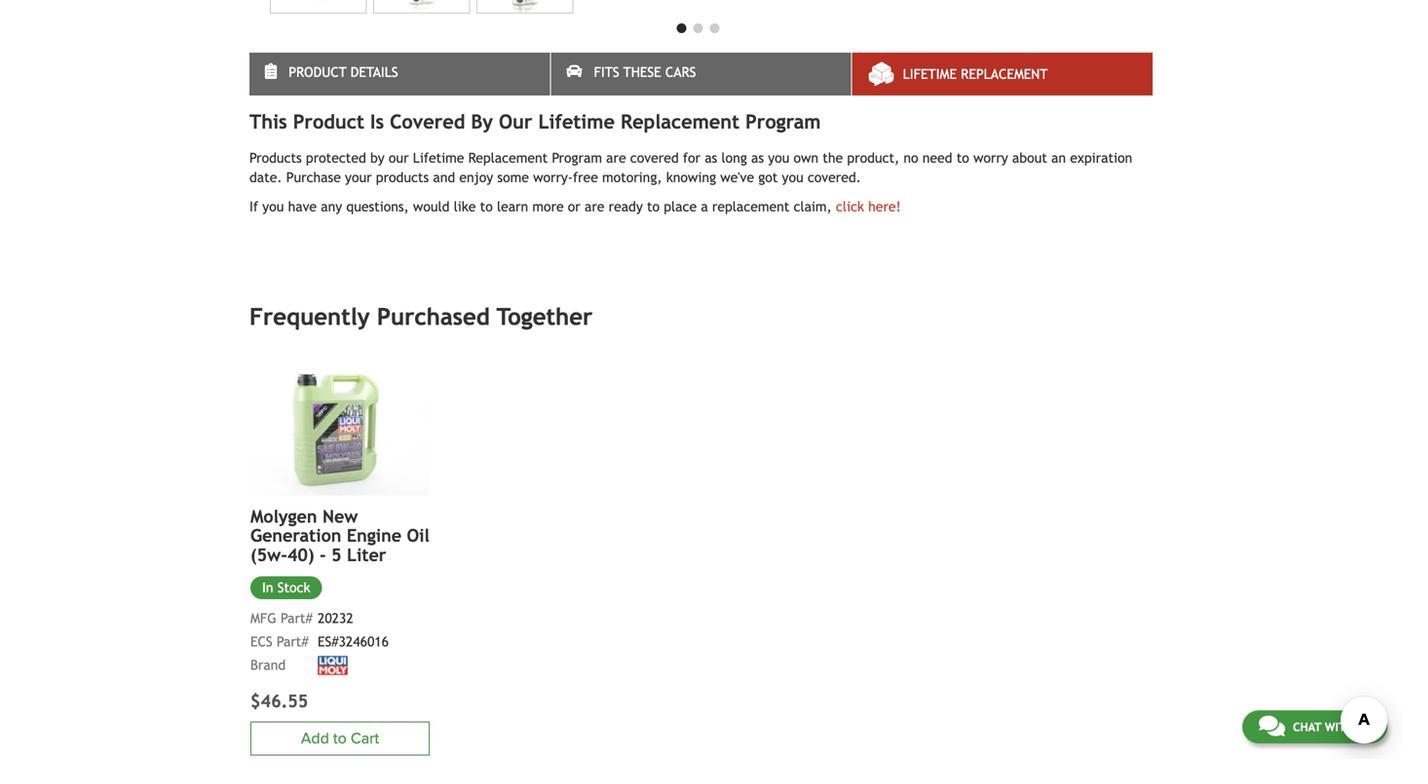 Task type: vqa. For each thing, say whether or not it's contained in the screenshot.
the no
yes



Task type: locate. For each thing, give the bounding box(es) containing it.
0 vertical spatial program
[[746, 110, 821, 133]]

molygen
[[250, 506, 317, 527]]

products
[[376, 170, 429, 185]]

for
[[683, 150, 701, 166]]

questions,
[[346, 199, 409, 214]]

0 horizontal spatial as
[[705, 150, 718, 166]]

you up got
[[768, 150, 790, 166]]

replacement inside "link"
[[961, 66, 1048, 82]]

some
[[498, 170, 529, 185]]

purchase
[[286, 170, 341, 185]]

are up motoring, in the top of the page
[[606, 150, 626, 166]]

0 vertical spatial are
[[606, 150, 626, 166]]

1 vertical spatial replacement
[[621, 110, 740, 133]]

0 horizontal spatial lifetime
[[413, 150, 464, 166]]

lifetime
[[903, 66, 957, 82], [538, 110, 615, 133], [413, 150, 464, 166]]

replacement up worry at the right of the page
[[961, 66, 1048, 82]]

replacement inside products protected by our lifetime replacement program are covered for as long as you own the product, no need to worry about an expiration date. purchase your products and enjoy some worry-free motoring, knowing we've got you covered.
[[468, 150, 548, 166]]

2 horizontal spatial replacement
[[961, 66, 1048, 82]]

lifetime inside "link"
[[903, 66, 957, 82]]

to right add on the left bottom of page
[[333, 730, 347, 748]]

frequently purchased together
[[250, 303, 593, 330]]

1 vertical spatial are
[[585, 199, 605, 214]]

20232
[[318, 611, 354, 626]]

1 horizontal spatial replacement
[[621, 110, 740, 133]]

0 horizontal spatial program
[[552, 150, 602, 166]]

liter
[[347, 545, 386, 565]]

mfg part# 20232 ecs part# es#3246016 brand
[[250, 611, 389, 673]]

ecs
[[250, 634, 273, 650]]

this
[[250, 110, 287, 133]]

are right the or at the top left
[[585, 199, 605, 214]]

brand
[[250, 658, 286, 673]]

if
[[250, 199, 258, 214]]

need
[[923, 150, 953, 166]]

lifetime replacement link
[[853, 53, 1153, 95]]

lifetime replacement
[[903, 66, 1048, 82]]

you down own
[[782, 170, 804, 185]]

es#463640 - d180kd2a1 - rear view mirror adhesive - re-attach that fallen rear view mirror - genuine volkswagen audi - audi volkswagen image
[[270, 0, 367, 14], [373, 0, 470, 14], [477, 0, 573, 14]]

are
[[606, 150, 626, 166], [585, 199, 605, 214]]

0 horizontal spatial are
[[585, 199, 605, 214]]

here!
[[869, 199, 901, 214]]

about
[[1013, 150, 1048, 166]]

details
[[351, 64, 398, 80]]

add to cart button
[[250, 722, 430, 756]]

products
[[250, 150, 302, 166]]

an
[[1052, 150, 1066, 166]]

to inside products protected by our lifetime replacement program are covered for as long as you own the product, no need to worry about an expiration date. purchase your products and enjoy some worry-free motoring, knowing we've got you covered.
[[957, 150, 970, 166]]

stock
[[278, 580, 310, 595]]

worry
[[974, 150, 1009, 166]]

covered
[[390, 110, 465, 133]]

product
[[289, 64, 347, 80], [293, 110, 364, 133]]

to
[[957, 150, 970, 166], [480, 199, 493, 214], [647, 199, 660, 214], [333, 730, 347, 748]]

by
[[370, 150, 385, 166]]

2 vertical spatial you
[[262, 199, 284, 214]]

chat
[[1293, 720, 1322, 734]]

lifetime up and
[[413, 150, 464, 166]]

motoring,
[[602, 170, 662, 185]]

1 horizontal spatial as
[[751, 150, 764, 166]]

you
[[768, 150, 790, 166], [782, 170, 804, 185], [262, 199, 284, 214]]

you right if
[[262, 199, 284, 214]]

1 as from the left
[[705, 150, 718, 166]]

date.
[[250, 170, 282, 185]]

we've
[[721, 170, 754, 185]]

0 horizontal spatial es#463640 - d180kd2a1 - rear view mirror adhesive - re-attach that fallen rear view mirror - genuine volkswagen audi - audi volkswagen image
[[270, 0, 367, 14]]

part# down stock
[[281, 611, 313, 626]]

0 vertical spatial replacement
[[961, 66, 1048, 82]]

lifetime up need at the right top of page
[[903, 66, 957, 82]]

molygen new generation engine oil (5w-40) - 5 liter
[[250, 506, 430, 565]]

1 horizontal spatial es#463640 - d180kd2a1 - rear view mirror adhesive - re-attach that fallen rear view mirror - genuine volkswagen audi - audi volkswagen image
[[373, 0, 470, 14]]

or
[[568, 199, 581, 214]]

molygen new generation engine oil (5w-40) - 5 liter link
[[250, 506, 430, 565]]

40)
[[287, 545, 314, 565]]

cars
[[666, 64, 696, 80]]

part#
[[281, 611, 313, 626], [277, 634, 309, 650]]

program up free
[[552, 150, 602, 166]]

as
[[705, 150, 718, 166], [751, 150, 764, 166]]

part# right ecs
[[277, 634, 309, 650]]

got
[[759, 170, 778, 185]]

2 as from the left
[[751, 150, 764, 166]]

to right need at the right top of page
[[957, 150, 970, 166]]

add
[[301, 730, 329, 748]]

claim,
[[794, 199, 832, 214]]

click
[[836, 199, 865, 214]]

to inside add to cart button
[[333, 730, 347, 748]]

fits
[[594, 64, 620, 80]]

0 vertical spatial product
[[289, 64, 347, 80]]

these
[[624, 64, 661, 80]]

the
[[823, 150, 843, 166]]

lifetime up free
[[538, 110, 615, 133]]

click here! link
[[836, 199, 901, 214]]

(5w-
[[250, 545, 287, 565]]

product details
[[289, 64, 398, 80]]

replacement up for
[[621, 110, 740, 133]]

2 horizontal spatial lifetime
[[903, 66, 957, 82]]

2 vertical spatial replacement
[[468, 150, 548, 166]]

2 vertical spatial lifetime
[[413, 150, 464, 166]]

molygen new generation engine oil (5w-40) - 5 liter image
[[250, 361, 430, 495]]

as up got
[[751, 150, 764, 166]]

program
[[746, 110, 821, 133], [552, 150, 602, 166]]

1 vertical spatial program
[[552, 150, 602, 166]]

1 horizontal spatial are
[[606, 150, 626, 166]]

new
[[323, 506, 358, 527]]

a
[[701, 199, 708, 214]]

2 horizontal spatial es#463640 - d180kd2a1 - rear view mirror adhesive - re-attach that fallen rear view mirror - genuine volkswagen audi - audi volkswagen image
[[477, 0, 573, 14]]

1 vertical spatial lifetime
[[538, 110, 615, 133]]

1 es#463640 - d180kd2a1 - rear view mirror adhesive - re-attach that fallen rear view mirror - genuine volkswagen audi - audi volkswagen image from the left
[[270, 0, 367, 14]]

in
[[262, 580, 273, 595]]

1 horizontal spatial program
[[746, 110, 821, 133]]

purchased
[[377, 303, 490, 330]]

product up protected
[[293, 110, 364, 133]]

covered.
[[808, 170, 861, 185]]

your
[[345, 170, 372, 185]]

0 horizontal spatial replacement
[[468, 150, 548, 166]]

as right for
[[705, 150, 718, 166]]

program inside products protected by our lifetime replacement program are covered for as long as you own the product, no need to worry about an expiration date. purchase your products and enjoy some worry-free motoring, knowing we've got you covered.
[[552, 150, 602, 166]]

replacement up some
[[468, 150, 548, 166]]

product left details
[[289, 64, 347, 80]]

0 vertical spatial lifetime
[[903, 66, 957, 82]]

program up own
[[746, 110, 821, 133]]



Task type: describe. For each thing, give the bounding box(es) containing it.
is
[[370, 110, 384, 133]]

chat with us link
[[1243, 711, 1388, 744]]

generation
[[250, 525, 342, 546]]

1 vertical spatial product
[[293, 110, 364, 133]]

3 es#463640 - d180kd2a1 - rear view mirror adhesive - re-attach that fallen rear view mirror - genuine volkswagen audi - audi volkswagen image from the left
[[477, 0, 573, 14]]

knowing
[[666, 170, 716, 185]]

if you have any questions, would like to learn more or are ready to place a replacement claim, click here!
[[250, 199, 901, 214]]

together
[[497, 303, 593, 330]]

this product is covered by our lifetime replacement program
[[250, 110, 821, 133]]

es#3246016
[[318, 634, 389, 650]]

1 vertical spatial part#
[[277, 634, 309, 650]]

any
[[321, 199, 342, 214]]

1 horizontal spatial lifetime
[[538, 110, 615, 133]]

frequently
[[250, 303, 370, 330]]

us
[[1357, 720, 1371, 734]]

liqui moly image
[[318, 656, 348, 675]]

cart
[[351, 730, 379, 748]]

$46.55
[[250, 691, 308, 711]]

learn
[[497, 199, 528, 214]]

our
[[499, 110, 533, 133]]

chat with us
[[1293, 720, 1371, 734]]

product details link
[[250, 53, 550, 95]]

would
[[413, 199, 450, 214]]

in stock
[[262, 580, 310, 595]]

1 vertical spatial you
[[782, 170, 804, 185]]

ready
[[609, 199, 643, 214]]

mfg
[[250, 611, 277, 626]]

0 vertical spatial part#
[[281, 611, 313, 626]]

by
[[471, 110, 493, 133]]

-
[[320, 545, 326, 565]]

products protected by our lifetime replacement program are covered for as long as you own the product, no need to worry about an expiration date. purchase your products and enjoy some worry-free motoring, knowing we've got you covered.
[[250, 150, 1133, 185]]

replacement
[[712, 199, 790, 214]]

have
[[288, 199, 317, 214]]

free
[[573, 170, 598, 185]]

engine
[[347, 525, 402, 546]]

product inside product details link
[[289, 64, 347, 80]]

worry-
[[533, 170, 573, 185]]

fits these cars
[[594, 64, 696, 80]]

are inside products protected by our lifetime replacement program are covered for as long as you own the product, no need to worry about an expiration date. purchase your products and enjoy some worry-free motoring, knowing we've got you covered.
[[606, 150, 626, 166]]

long
[[722, 150, 747, 166]]

comments image
[[1259, 714, 1286, 738]]

lifetime inside products protected by our lifetime replacement program are covered for as long as you own the product, no need to worry about an expiration date. purchase your products and enjoy some worry-free motoring, knowing we've got you covered.
[[413, 150, 464, 166]]

our
[[389, 150, 409, 166]]

own
[[794, 150, 819, 166]]

more
[[533, 199, 564, 214]]

and
[[433, 170, 455, 185]]

0 vertical spatial you
[[768, 150, 790, 166]]

product,
[[847, 150, 900, 166]]

covered
[[630, 150, 679, 166]]

like
[[454, 199, 476, 214]]

add to cart
[[301, 730, 379, 748]]

place
[[664, 199, 697, 214]]

with
[[1325, 720, 1354, 734]]

no
[[904, 150, 919, 166]]

2 es#463640 - d180kd2a1 - rear view mirror adhesive - re-attach that fallen rear view mirror - genuine volkswagen audi - audi volkswagen image from the left
[[373, 0, 470, 14]]

fits these cars link
[[551, 53, 852, 95]]

to left place
[[647, 199, 660, 214]]

enjoy
[[459, 170, 493, 185]]

oil
[[407, 525, 430, 546]]

expiration
[[1070, 150, 1133, 166]]

5
[[331, 545, 342, 565]]

to right like
[[480, 199, 493, 214]]

protected
[[306, 150, 366, 166]]



